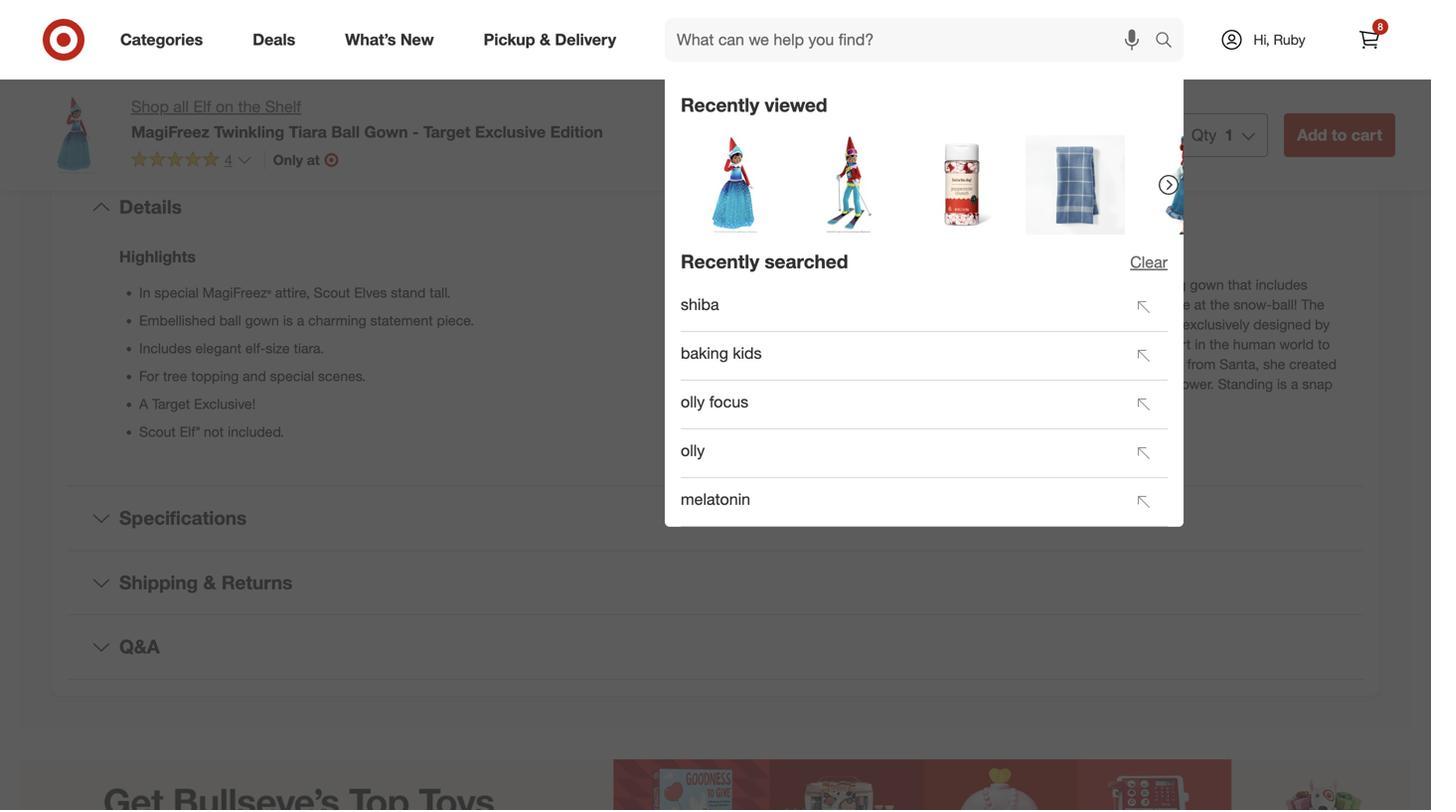 Task type: describe. For each thing, give the bounding box(es) containing it.
pickup & delivery link
[[467, 18, 641, 62]]

sale
[[1027, 128, 1051, 143]]

ball!
[[1273, 296, 1298, 313]]

piece.
[[437, 312, 474, 329]]

hi, ruby
[[1254, 31, 1306, 48]]

cart
[[1352, 125, 1383, 145]]

families.
[[1000, 356, 1051, 373]]

show more images
[[295, 36, 432, 55]]

sale save $ 2.00 ( 15 when purchased online
[[1015, 128, 1142, 164]]

elves up their
[[963, 336, 996, 353]]

what's new
[[345, 30, 434, 49]]

magifreez® up claus.
[[750, 316, 819, 333]]

-
[[413, 122, 419, 142]]

includes
[[1256, 276, 1308, 293]]

exclusive!
[[194, 395, 256, 413]]

included.
[[228, 423, 284, 441]]

&
[[540, 30, 551, 49]]

she
[[1264, 356, 1286, 373]]

a left little
[[1105, 356, 1113, 373]]

extra
[[1108, 336, 1139, 353]]

scout down clothing
[[923, 336, 960, 353]]

1 vertical spatial with
[[750, 395, 776, 413]]

image of magifreez twinkling tiara ball gown - target exclusive edition image
[[36, 95, 115, 175]]

2 vertical spatial is
[[1278, 375, 1288, 393]]

support
[[1143, 336, 1192, 353]]

viewed
[[765, 93, 828, 116]]

gown inside description the magifreez® twinkling tiara ball gown is a shimmering, glimmering gown that includes special standing gear so your scout elf® will be the most beautiful belle at the snow-ball! the magifreez® line features clothing for the elf on the shelf® scout elves exclusively designed by mrs. claus. she knows that scout elves sometimes need extra support in the human world to stand and create clever scenes for their families. so with a little magic from santa, she created special snap-together designs that give scout elves super standing power. standing is a snap with magifreez®!
[[972, 276, 1009, 293]]

so
[[887, 296, 902, 313]]

magifreez
[[131, 122, 210, 142]]

olly focus link
[[681, 383, 1121, 427]]

designs
[[890, 375, 939, 393]]

the up "exclusively"
[[1211, 296, 1230, 313]]

target inside shop all elf on the shelf magifreez twinkling tiara ball gown - target exclusive edition
[[424, 122, 471, 142]]

knows
[[851, 336, 891, 353]]

0 horizontal spatial and
[[243, 368, 266, 385]]

snap
[[1303, 375, 1334, 393]]

2 vertical spatial that
[[943, 375, 967, 393]]

holiday peppermint crunch - 2.1oz - favorite day&#8482; image
[[913, 135, 1012, 235]]

magifreez®!
[[779, 395, 852, 413]]

scout down a at the left of page
[[139, 423, 176, 441]]

recently viewed
[[681, 93, 828, 116]]

details button
[[68, 176, 1364, 239]]

online
[[1110, 149, 1142, 164]]

0 horizontal spatial stand
[[391, 284, 426, 301]]

only
[[273, 151, 303, 168]]

elves down so
[[1040, 375, 1073, 393]]

a
[[139, 395, 148, 413]]

includes elegant elf-size tiara.
[[139, 340, 324, 357]]

exclusively
[[1183, 316, 1250, 333]]

special down the "size"
[[270, 368, 314, 385]]

shop
[[131, 97, 169, 116]]

size
[[266, 340, 290, 357]]

power.
[[1174, 375, 1215, 393]]

twinkling inside shop all elf on the shelf magifreez twinkling tiara ball gown - target exclusive edition
[[214, 122, 285, 142]]

0 horizontal spatial elf®
[[180, 423, 200, 441]]

elf inside description the magifreez® twinkling tiara ball gown is a shimmering, glimmering gown that includes special standing gear so your scout elf® will be the most beautiful belle at the snow-ball! the magifreez® line features clothing for the elf on the shelf® scout elves exclusively designed by mrs. claus. she knows that scout elves sometimes need extra support in the human world to stand and create clever scenes for their families. so with a little magic from santa, she created special snap-together designs that give scout elves super standing power. standing is a snap with magifreez®!
[[1003, 316, 1019, 333]]

clever
[[859, 356, 896, 373]]

ball inside description the magifreez® twinkling tiara ball gown is a shimmering, glimmering gown that includes special standing gear so your scout elf® will be the most beautiful belle at the snow-ball! the magifreez® line features clothing for the elf on the shelf® scout elves exclusively designed by mrs. claus. she knows that scout elves sometimes need extra support in the human world to stand and create clever scenes for their families. so with a little magic from santa, she created special snap-together designs that give scout elves super standing power. standing is a snap with magifreez®!
[[945, 276, 968, 293]]

hi,
[[1254, 31, 1270, 48]]

1 vertical spatial that
[[895, 336, 919, 353]]

magifreez twinkling tiara ball gown - target exclusive edition image
[[686, 135, 786, 235]]

tall.
[[430, 284, 451, 301]]

a down in special magifreez® attire, scout elves stand tall.
[[297, 312, 305, 329]]

description the magifreez® twinkling tiara ball gown is a shimmering, glimmering gown that includes special standing gear so your scout elf® will be the most beautiful belle at the snow-ball! the magifreez® line features clothing for the elf on the shelf® scout elves exclusively designed by mrs. claus. she knows that scout elves sometimes need extra support in the human world to stand and create clever scenes for their families. so with a little magic from santa, she created special snap-together designs that give scout elves super standing power. standing is a snap with magifreez®!
[[750, 247, 1338, 413]]

for
[[139, 368, 159, 385]]

recently for recently viewed
[[681, 93, 760, 116]]

gown inside shop all elf on the shelf magifreez twinkling tiara ball gown - target exclusive edition
[[364, 122, 408, 142]]

(
[[1115, 128, 1118, 143]]

about this item
[[633, 115, 799, 143]]

0 horizontal spatial target
[[152, 395, 190, 413]]

elf inside shop all elf on the shelf magifreez twinkling tiara ball gown - target exclusive edition
[[193, 97, 211, 116]]

melatonin link
[[681, 480, 1121, 524]]

What can we help you find? suggestions appear below search field
[[665, 18, 1161, 62]]

olly focus
[[681, 392, 749, 412]]

searched
[[765, 250, 849, 273]]

features
[[848, 316, 898, 333]]

0 horizontal spatial at
[[307, 151, 320, 168]]

2 vertical spatial the
[[976, 316, 999, 333]]

not
[[204, 423, 224, 441]]

categories link
[[103, 18, 228, 62]]

1 vertical spatial advertisement region
[[20, 760, 1412, 810]]

all
[[173, 97, 189, 116]]

0 horizontal spatial is
[[283, 312, 293, 329]]

new
[[401, 30, 434, 49]]

baking
[[681, 344, 729, 363]]

ruby
[[1274, 31, 1306, 48]]

super
[[1077, 375, 1113, 393]]

shelf
[[265, 97, 301, 116]]

pickup
[[484, 30, 536, 49]]

embellished ball gown is a charming statement piece.
[[139, 312, 474, 329]]

together
[[834, 375, 886, 393]]

special down kids
[[750, 375, 794, 393]]

clear
[[1131, 253, 1168, 272]]

by
[[1316, 316, 1331, 333]]

snow-
[[1234, 296, 1273, 313]]

she
[[823, 336, 847, 353]]

deals
[[253, 30, 296, 49]]

add to cart button
[[1285, 113, 1396, 157]]

about
[[633, 115, 699, 143]]

to inside button
[[1333, 125, 1348, 145]]

for tree topping and special scenes.
[[139, 368, 366, 385]]



Task type: vqa. For each thing, say whether or not it's contained in the screenshot.
WOMEN'S KNIT PLISSE MIDI SHIFT DRESS - A NEW DAY™ HOT PINK M "image"
no



Task type: locate. For each thing, give the bounding box(es) containing it.
your
[[906, 296, 933, 313]]

1 vertical spatial to
[[1319, 336, 1331, 353]]

magifreez® for in
[[203, 284, 271, 301]]

highlights
[[119, 247, 196, 267]]

is down the "attire,"
[[283, 312, 293, 329]]

magifreez® down the searched
[[777, 276, 846, 293]]

scout up clothing
[[937, 296, 973, 313]]

the
[[750, 276, 773, 293], [1302, 296, 1325, 313], [976, 316, 999, 333]]

a up be
[[1026, 276, 1034, 293]]

0 vertical spatial is
[[1012, 276, 1022, 293]]

with down 'need'
[[1075, 356, 1101, 373]]

1 horizontal spatial stand
[[750, 356, 785, 373]]

world
[[1280, 336, 1315, 353]]

1 horizontal spatial at
[[1195, 296, 1207, 313]]

0 vertical spatial the
[[750, 276, 773, 293]]

sponsored
[[1337, 32, 1396, 47]]

tiara.
[[294, 340, 324, 357]]

1 vertical spatial recently
[[681, 250, 760, 273]]

embellished
[[139, 312, 216, 329]]

0 vertical spatial recently
[[681, 93, 760, 116]]

1 horizontal spatial gown
[[1191, 276, 1225, 293]]

with
[[1075, 356, 1101, 373], [750, 395, 776, 413]]

recently for recently searched
[[681, 250, 760, 273]]

0 vertical spatial elf
[[193, 97, 211, 116]]

show
[[295, 36, 336, 55]]

scout elf® not included.
[[139, 423, 284, 441]]

only at
[[273, 151, 320, 168]]

1 horizontal spatial target
[[424, 122, 471, 142]]

elves up support
[[1147, 316, 1179, 333]]

exclusive
[[475, 122, 546, 142]]

deals link
[[236, 18, 320, 62]]

the up sometimes
[[1042, 316, 1062, 333]]

1 vertical spatial gown
[[972, 276, 1009, 293]]

on right "all"
[[216, 97, 234, 116]]

0 vertical spatial gown
[[1191, 276, 1225, 293]]

the up their
[[976, 316, 999, 333]]

special
[[154, 284, 199, 301], [750, 296, 794, 313], [270, 368, 314, 385], [750, 375, 794, 393]]

stand down "mrs."
[[750, 356, 785, 373]]

and inside description the magifreez® twinkling tiara ball gown is a shimmering, glimmering gown that includes special standing gear so your scout elf® will be the most beautiful belle at the snow-ball! the magifreez® line features clothing for the elf on the shelf® scout elves exclusively designed by mrs. claus. she knows that scout elves sometimes need extra support in the human world to stand and create clever scenes for their families. so with a little magic from santa, she created special snap-together designs that give scout elves super standing power. standing is a snap with magifreez®!
[[788, 356, 812, 373]]

1 horizontal spatial and
[[788, 356, 812, 373]]

magifreez sleigh the slopes set - target exclusive edition image
[[800, 135, 899, 235]]

2 horizontal spatial the
[[1302, 296, 1325, 313]]

0 horizontal spatial tiara
[[289, 122, 327, 142]]

created
[[1290, 356, 1338, 373]]

melatonin
[[681, 490, 751, 509]]

that up scenes
[[895, 336, 919, 353]]

ball inside shop all elf on the shelf magifreez twinkling tiara ball gown - target exclusive edition
[[331, 122, 360, 142]]

on down be
[[1023, 316, 1039, 333]]

1 vertical spatial gown
[[245, 312, 279, 329]]

1 horizontal spatial standing
[[1116, 375, 1170, 393]]

$
[[1082, 128, 1088, 143]]

0 vertical spatial for
[[955, 316, 972, 333]]

0 horizontal spatial with
[[750, 395, 776, 413]]

and down elf- on the top of page
[[243, 368, 266, 385]]

sometimes
[[1000, 336, 1069, 353]]

0 vertical spatial on
[[216, 97, 234, 116]]

1 vertical spatial elf®
[[180, 423, 200, 441]]

0 vertical spatial advertisement region
[[740, 0, 1396, 30]]

0 vertical spatial to
[[1333, 125, 1348, 145]]

ball left -
[[331, 122, 360, 142]]

0 horizontal spatial gown
[[364, 122, 408, 142]]

0 vertical spatial at
[[307, 151, 320, 168]]

target
[[424, 122, 471, 142], [152, 395, 190, 413]]

ball up clothing
[[945, 276, 968, 293]]

elf-
[[246, 340, 266, 357]]

item
[[751, 115, 799, 143]]

at right only
[[307, 151, 320, 168]]

gown inside description the magifreez® twinkling tiara ball gown is a shimmering, glimmering gown that includes special standing gear so your scout elf® will be the most beautiful belle at the snow-ball! the magifreez® line features clothing for the elf on the shelf® scout elves exclusively designed by mrs. claus. she knows that scout elves sometimes need extra support in the human world to stand and create clever scenes for their families. so with a little magic from santa, she created special snap-together designs that give scout elves super standing power. standing is a snap with magifreez®!
[[1191, 276, 1225, 293]]

this
[[705, 115, 745, 143]]

tiara up your in the top right of the page
[[910, 276, 941, 293]]

1 horizontal spatial to
[[1333, 125, 1348, 145]]

give
[[971, 375, 996, 393]]

1 vertical spatial at
[[1195, 296, 1207, 313]]

1 horizontal spatial that
[[943, 375, 967, 393]]

magic
[[1146, 356, 1184, 373]]

2 horizontal spatial is
[[1278, 375, 1288, 393]]

on inside shop all elf on the shelf magifreez twinkling tiara ball gown - target exclusive edition
[[216, 97, 234, 116]]

0 vertical spatial ball
[[331, 122, 360, 142]]

description
[[750, 247, 837, 267]]

and down claus.
[[788, 356, 812, 373]]

1 horizontal spatial the
[[976, 316, 999, 333]]

dual sided terry kitchen towel - figmint™ image
[[1026, 135, 1126, 235]]

their
[[969, 356, 996, 373]]

tiara up only at
[[289, 122, 327, 142]]

categories
[[120, 30, 203, 49]]

1 horizontal spatial is
[[1012, 276, 1022, 293]]

4
[[225, 151, 232, 168]]

be
[[1025, 296, 1041, 313]]

to right add
[[1333, 125, 1348, 145]]

human
[[1234, 336, 1276, 353]]

magifreez® for description
[[777, 276, 846, 293]]

gown left -
[[364, 122, 408, 142]]

1 horizontal spatial twinkling
[[850, 276, 907, 293]]

15
[[1118, 128, 1131, 143]]

shop all elf on the shelf magifreez twinkling tiara ball gown - target exclusive edition
[[131, 97, 603, 142]]

belle
[[1161, 296, 1191, 313]]

twinkling up gear
[[850, 276, 907, 293]]

snap-
[[798, 375, 834, 393]]

1 olly from the top
[[681, 392, 705, 412]]

so
[[1055, 356, 1072, 373]]

for
[[955, 316, 972, 333], [948, 356, 965, 373]]

elf
[[193, 97, 211, 116], [1003, 316, 1019, 333]]

details
[[119, 196, 182, 219]]

on inside description the magifreez® twinkling tiara ball gown is a shimmering, glimmering gown that includes special standing gear so your scout elf® will be the most beautiful belle at the snow-ball! the magifreez® line features clothing for the elf on the shelf® scout elves exclusively designed by mrs. claus. she knows that scout elves sometimes need extra support in the human world to stand and create clever scenes for their families. so with a little magic from santa, she created special snap-together designs that give scout elves super standing power. standing is a snap with magifreez®!
[[1023, 316, 1039, 333]]

at right belle in the right top of the page
[[1195, 296, 1207, 313]]

1 vertical spatial twinkling
[[850, 276, 907, 293]]

1 vertical spatial standing
[[1116, 375, 1170, 393]]

elegant
[[196, 340, 242, 357]]

need
[[1072, 336, 1104, 353]]

1 horizontal spatial elf®
[[977, 296, 998, 313]]

a target exclusive!
[[139, 395, 256, 413]]

ball
[[331, 122, 360, 142], [945, 276, 968, 293]]

save
[[1055, 128, 1079, 143]]

that up snow- in the right top of the page
[[1229, 276, 1253, 293]]

0 horizontal spatial ball
[[331, 122, 360, 142]]

target right a at the left of page
[[152, 395, 190, 413]]

clear link
[[1131, 253, 1168, 272]]

at inside description the magifreez® twinkling tiara ball gown is a shimmering, glimmering gown that includes special standing gear so your scout elf® will be the most beautiful belle at the snow-ball! the magifreez® line features clothing for the elf on the shelf® scout elves exclusively designed by mrs. claus. she knows that scout elves sometimes need extra support in the human world to stand and create clever scenes for their families. so with a little magic from santa, she created special snap-together designs that give scout elves super standing power. standing is a snap with magifreez®!
[[1195, 296, 1207, 313]]

twinkling
[[214, 122, 285, 142], [850, 276, 907, 293]]

0 vertical spatial that
[[1229, 276, 1253, 293]]

elf® left not
[[180, 423, 200, 441]]

elf down 'will'
[[1003, 316, 1019, 333]]

special up embellished
[[154, 284, 199, 301]]

scout
[[314, 284, 350, 301], [937, 296, 973, 313], [1106, 316, 1143, 333], [923, 336, 960, 353], [1000, 375, 1036, 393], [139, 423, 176, 441]]

most
[[1069, 296, 1100, 313]]

special up "mrs."
[[750, 296, 794, 313]]

clothing
[[902, 316, 952, 333]]

0 horizontal spatial to
[[1319, 336, 1331, 353]]

1 recently from the top
[[681, 93, 760, 116]]

santa,
[[1220, 356, 1260, 373]]

disney princess 100 retro reimagined ariel fashion doll (target exclusive) image
[[1140, 135, 1239, 235]]

target right -
[[424, 122, 471, 142]]

1 vertical spatial on
[[1023, 316, 1039, 333]]

standing up line
[[798, 296, 852, 313]]

scenes.
[[318, 368, 366, 385]]

create
[[816, 356, 855, 373]]

little
[[1116, 356, 1142, 373]]

1 vertical spatial elf
[[1003, 316, 1019, 333]]

0 vertical spatial stand
[[391, 284, 426, 301]]

0 vertical spatial tiara
[[289, 122, 327, 142]]

elf® left 'will'
[[977, 296, 998, 313]]

twinkling inside description the magifreez® twinkling tiara ball gown is a shimmering, glimmering gown that includes special standing gear so your scout elf® will be the most beautiful belle at the snow-ball! the magifreez® line features clothing for the elf on the shelf® scout elves exclusively designed by mrs. claus. she knows that scout elves sometimes need extra support in the human world to stand and create clever scenes for their families. so with a little magic from santa, she created special snap-together designs that give scout elves super standing power. standing is a snap with magifreez®!
[[850, 276, 907, 293]]

to inside description the magifreez® twinkling tiara ball gown is a shimmering, glimmering gown that includes special standing gear so your scout elf® will be the most beautiful belle at the snow-ball! the magifreez® line features clothing for the elf on the shelf® scout elves exclusively designed by mrs. claus. she knows that scout elves sometimes need extra support in the human world to stand and create clever scenes for their families. so with a little magic from santa, she created special snap-together designs that give scout elves super standing power. standing is a snap with magifreez®!
[[1319, 336, 1331, 353]]

0 vertical spatial twinkling
[[214, 122, 285, 142]]

olly left focus
[[681, 392, 705, 412]]

includes
[[139, 340, 192, 357]]

claus.
[[781, 336, 819, 353]]

gown
[[1191, 276, 1225, 293], [245, 312, 279, 329]]

0 horizontal spatial elf
[[193, 97, 211, 116]]

charming
[[308, 312, 367, 329]]

1 vertical spatial for
[[948, 356, 965, 373]]

tree
[[163, 368, 187, 385]]

elf right "all"
[[193, 97, 211, 116]]

0 vertical spatial elf®
[[977, 296, 998, 313]]

1 vertical spatial is
[[283, 312, 293, 329]]

search
[[1147, 32, 1194, 51]]

elf® inside description the magifreez® twinkling tiara ball gown is a shimmering, glimmering gown that includes special standing gear so your scout elf® will be the most beautiful belle at the snow-ball! the magifreez® line features clothing for the elf on the shelf® scout elves exclusively designed by mrs. claus. she knows that scout elves sometimes need extra support in the human world to stand and create clever scenes for their families. so with a little magic from santa, she created special snap-together designs that give scout elves super standing power. standing is a snap with magifreez®!
[[977, 296, 998, 313]]

olly inside "link"
[[681, 441, 705, 461]]

standing down little
[[1116, 375, 1170, 393]]

0 horizontal spatial gown
[[245, 312, 279, 329]]

gown up 'will'
[[972, 276, 1009, 293]]

scout down families.
[[1000, 375, 1036, 393]]

shiba
[[681, 295, 720, 314]]

glimmering
[[1118, 276, 1187, 293]]

to
[[1333, 125, 1348, 145], [1319, 336, 1331, 353]]

1 horizontal spatial elf
[[1003, 316, 1019, 333]]

tiara inside shop all elf on the shelf magifreez twinkling tiara ball gown - target exclusive edition
[[289, 122, 327, 142]]

gown up belle in the right top of the page
[[1191, 276, 1225, 293]]

with right focus
[[750, 395, 776, 413]]

tiara inside description the magifreez® twinkling tiara ball gown is a shimmering, glimmering gown that includes special standing gear so your scout elf® will be the most beautiful belle at the snow-ball! the magifreez® line features clothing for the elf on the shelf® scout elves exclusively designed by mrs. claus. she knows that scout elves sometimes need extra support in the human world to stand and create clever scenes for their families. so with a little magic from santa, she created special snap-together designs that give scout elves super standing power. standing is a snap with magifreez®!
[[910, 276, 941, 293]]

the down 'recently searched' on the top of page
[[750, 276, 773, 293]]

olly for olly focus
[[681, 392, 705, 412]]

0 vertical spatial olly
[[681, 392, 705, 412]]

line
[[822, 316, 844, 333]]

that left give
[[943, 375, 967, 393]]

gown up elf- on the top of page
[[245, 312, 279, 329]]

magifreez® up ball
[[203, 284, 271, 301]]

tiara
[[289, 122, 327, 142], [910, 276, 941, 293]]

statement
[[370, 312, 433, 329]]

baking kids
[[681, 344, 762, 363]]

will
[[1001, 296, 1021, 313]]

to down the by
[[1319, 336, 1331, 353]]

1 horizontal spatial on
[[1023, 316, 1039, 333]]

more
[[340, 36, 377, 55]]

1 vertical spatial ball
[[945, 276, 968, 293]]

0 vertical spatial gown
[[364, 122, 408, 142]]

0 vertical spatial standing
[[798, 296, 852, 313]]

2 horizontal spatial that
[[1229, 276, 1253, 293]]

gown
[[364, 122, 408, 142], [972, 276, 1009, 293]]

1 vertical spatial the
[[1302, 296, 1325, 313]]

1 horizontal spatial with
[[1075, 356, 1101, 373]]

1 horizontal spatial gown
[[972, 276, 1009, 293]]

the inside shop all elf on the shelf magifreez twinkling tiara ball gown - target exclusive edition
[[238, 97, 261, 116]]

for left their
[[948, 356, 965, 373]]

when
[[1015, 149, 1046, 164]]

stand up 'statement' at the left top
[[391, 284, 426, 301]]

1 vertical spatial stand
[[750, 356, 785, 373]]

pickup & delivery
[[484, 30, 617, 49]]

in special magifreez® attire, scout elves stand tall.
[[139, 284, 451, 301]]

0 horizontal spatial the
[[750, 276, 773, 293]]

0 vertical spatial target
[[424, 122, 471, 142]]

1 horizontal spatial ball
[[945, 276, 968, 293]]

2 olly from the top
[[681, 441, 705, 461]]

twinkling up 4
[[214, 122, 285, 142]]

for right clothing
[[955, 316, 972, 333]]

olly down the "olly focus"
[[681, 441, 705, 461]]

1 vertical spatial tiara
[[910, 276, 941, 293]]

purchased
[[1049, 149, 1106, 164]]

recently
[[681, 93, 760, 116], [681, 250, 760, 273]]

a left snap
[[1292, 375, 1299, 393]]

2 recently from the top
[[681, 250, 760, 273]]

1 horizontal spatial tiara
[[910, 276, 941, 293]]

scout up charming
[[314, 284, 350, 301]]

1 vertical spatial olly
[[681, 441, 705, 461]]

0 horizontal spatial that
[[895, 336, 919, 353]]

1 vertical spatial target
[[152, 395, 190, 413]]

0 horizontal spatial on
[[216, 97, 234, 116]]

the right be
[[1045, 296, 1065, 313]]

is down the 'she' on the right top
[[1278, 375, 1288, 393]]

the right in
[[1210, 336, 1230, 353]]

elves up 'statement' at the left top
[[354, 284, 387, 301]]

advertisement region
[[740, 0, 1396, 30], [20, 760, 1412, 810]]

what's new link
[[328, 18, 459, 62]]

0 horizontal spatial twinkling
[[214, 122, 285, 142]]

olly for olly
[[681, 441, 705, 461]]

mrs.
[[750, 336, 777, 353]]

0 vertical spatial with
[[1075, 356, 1101, 373]]

stand inside description the magifreez® twinkling tiara ball gown is a shimmering, glimmering gown that includes special standing gear so your scout elf® will be the most beautiful belle at the snow-ball! the magifreez® line features clothing for the elf on the shelf® scout elves exclusively designed by mrs. claus. she knows that scout elves sometimes need extra support in the human world to stand and create clever scenes for their families. so with a little magic from santa, she created special snap-together designs that give scout elves super standing power. standing is a snap with magifreez®!
[[750, 356, 785, 373]]

the left shelf
[[238, 97, 261, 116]]

scout up the extra
[[1106, 316, 1143, 333]]

is up 'will'
[[1012, 276, 1022, 293]]

2.00
[[1088, 128, 1112, 143]]

8 link
[[1348, 18, 1392, 62]]

0 horizontal spatial standing
[[798, 296, 852, 313]]

olly link
[[681, 432, 1121, 475]]

add to cart
[[1298, 125, 1383, 145]]

the up the by
[[1302, 296, 1325, 313]]



